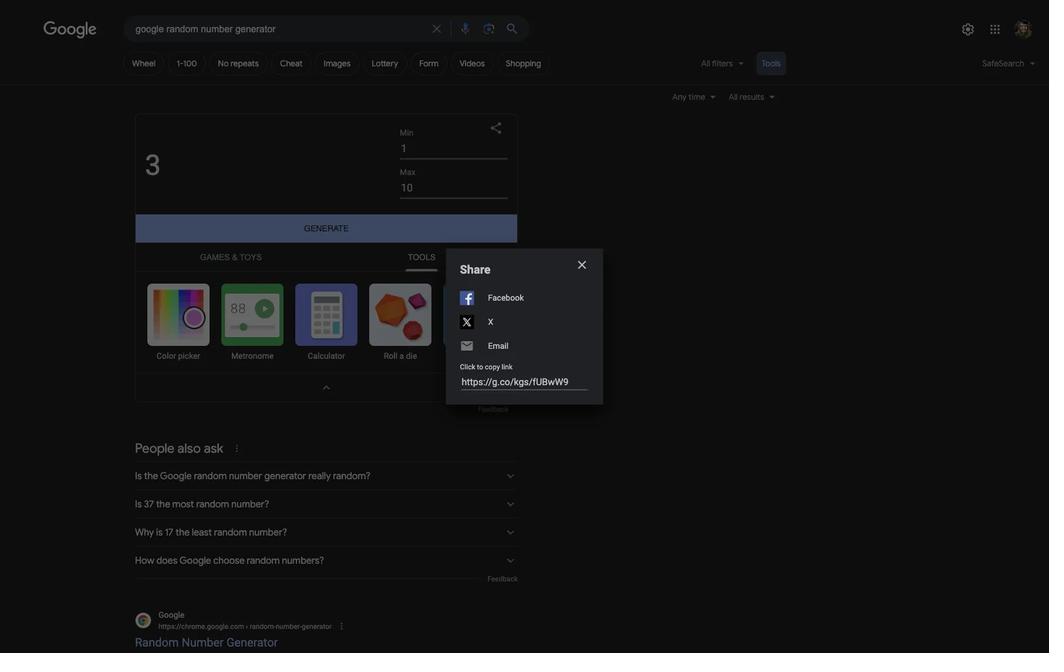 Task type: describe. For each thing, give the bounding box(es) containing it.
shopping link
[[497, 52, 550, 75]]

color picker link
[[147, 284, 210, 361]]

generator
[[227, 635, 278, 649]]

people
[[135, 440, 175, 456]]

click
[[460, 363, 475, 371]]

google
[[159, 610, 184, 620]]

tools button
[[757, 52, 786, 75]]

1 vertical spatial feedback button
[[488, 574, 518, 583]]

x
[[488, 317, 493, 327]]

wheel
[[132, 58, 156, 69]]

lottery link
[[363, 52, 407, 75]]

shopping
[[506, 58, 541, 69]]

0 vertical spatial feedback
[[478, 405, 509, 414]]

google image
[[43, 21, 97, 39]]

generator
[[302, 622, 332, 630]]

random
[[135, 635, 179, 649]]

games & toys
[[200, 253, 262, 262]]

add form element
[[419, 58, 439, 69]]

flip a coin
[[456, 351, 493, 361]]

facebook link
[[460, 286, 589, 310]]

metronome link
[[221, 284, 284, 361]]

1-100
[[177, 58, 197, 69]]

repeats
[[231, 58, 259, 69]]

›
[[246, 622, 248, 630]]

tools
[[762, 58, 781, 69]]

calculator link
[[295, 284, 358, 361]]

die
[[406, 351, 417, 361]]

coin
[[478, 351, 493, 361]]

email link
[[460, 334, 589, 358]]

email
[[488, 341, 509, 351]]

link
[[502, 363, 513, 371]]

color picker
[[157, 351, 200, 361]]

random number generator
[[135, 635, 278, 649]]

flip
[[456, 351, 469, 361]]

videos link
[[451, 52, 494, 75]]

people also ask
[[135, 440, 223, 456]]

images
[[324, 58, 351, 69]]

add no repeats element
[[218, 58, 259, 69]]

images link
[[315, 52, 360, 75]]

min
[[400, 128, 414, 137]]

google https://chrome.google.com › random-number-generator
[[159, 610, 332, 630]]

cheat link
[[271, 52, 312, 75]]

click to copy link
[[460, 363, 513, 371]]

list containing color picker
[[147, 284, 728, 361]]

click to copy link button
[[460, 358, 589, 374]]

roll
[[384, 351, 398, 361]]

100
[[183, 58, 197, 69]]

search by image image
[[482, 22, 496, 36]]

roll a die
[[384, 351, 417, 361]]

metronome
[[231, 351, 274, 361]]

number
[[182, 635, 224, 649]]

form
[[419, 58, 439, 69]]

add images element
[[324, 58, 351, 69]]

1 vertical spatial feedback
[[488, 575, 518, 583]]



Task type: vqa. For each thing, say whether or not it's contained in the screenshot.
Color
yes



Task type: locate. For each thing, give the bounding box(es) containing it.
None text field
[[159, 621, 332, 631]]

1 horizontal spatial a
[[471, 351, 476, 361]]

feedback button
[[478, 405, 509, 414], [488, 574, 518, 583]]

› random-number-generator text field
[[244, 622, 332, 630]]

wheel link
[[123, 52, 164, 75]]

add cheat element
[[280, 58, 303, 69]]

x link
[[460, 310, 589, 334]]

add wheel element
[[132, 58, 156, 69]]

tools link
[[327, 243, 517, 271]]

1-100 link
[[168, 52, 206, 75]]

no repeats link
[[209, 52, 268, 75]]

ask
[[204, 440, 223, 456]]

games & toys link
[[136, 243, 327, 271]]

videos
[[460, 58, 485, 69]]

0 horizontal spatial a
[[400, 351, 404, 361]]

search by voice image
[[459, 22, 473, 36]]

0 vertical spatial feedback button
[[478, 405, 509, 414]]

calculator
[[308, 351, 345, 361]]

close image
[[575, 258, 589, 272]]

None search field
[[0, 15, 530, 42]]

to
[[477, 363, 483, 371]]

form link
[[411, 52, 447, 75]]

flip a coin link
[[443, 284, 506, 361]]

no
[[218, 58, 229, 69]]

a right flip
[[471, 351, 476, 361]]

share
[[460, 262, 491, 276]]

1-
[[177, 58, 183, 69]]

&
[[232, 253, 238, 262]]

toys
[[240, 253, 262, 262]]

https://chrome.google.com
[[159, 622, 244, 630]]

a for roll
[[400, 351, 404, 361]]

list
[[147, 284, 728, 361]]

no repeats
[[218, 58, 259, 69]]

add 1-100 element
[[177, 58, 197, 69]]

add lottery element
[[372, 58, 398, 69]]

tools
[[408, 253, 436, 262]]

cheat
[[280, 58, 303, 69]]

number-
[[276, 622, 302, 630]]

picker
[[178, 351, 200, 361]]

Share link url field
[[462, 374, 588, 389]]

a left die
[[400, 351, 404, 361]]

a inside roll a die link
[[400, 351, 404, 361]]

games
[[200, 253, 230, 262]]

also
[[178, 440, 201, 456]]

max
[[400, 167, 416, 177]]

a for flip
[[471, 351, 476, 361]]

feedback
[[478, 405, 509, 414], [488, 575, 518, 583]]

random-
[[250, 622, 276, 630]]

a inside flip a coin link
[[471, 351, 476, 361]]

copy
[[485, 363, 500, 371]]

color
[[157, 351, 176, 361]]

none text field containing https://chrome.google.com
[[159, 621, 332, 631]]

None number field
[[400, 139, 508, 160], [400, 179, 508, 199], [400, 139, 508, 160], [400, 179, 508, 199]]

lottery
[[372, 58, 398, 69]]

share dialog
[[446, 248, 603, 405]]

a
[[400, 351, 404, 361], [471, 351, 476, 361]]

2 a from the left
[[471, 351, 476, 361]]

1 a from the left
[[400, 351, 404, 361]]

roll a die link
[[369, 284, 432, 361]]

facebook
[[488, 293, 524, 303]]



